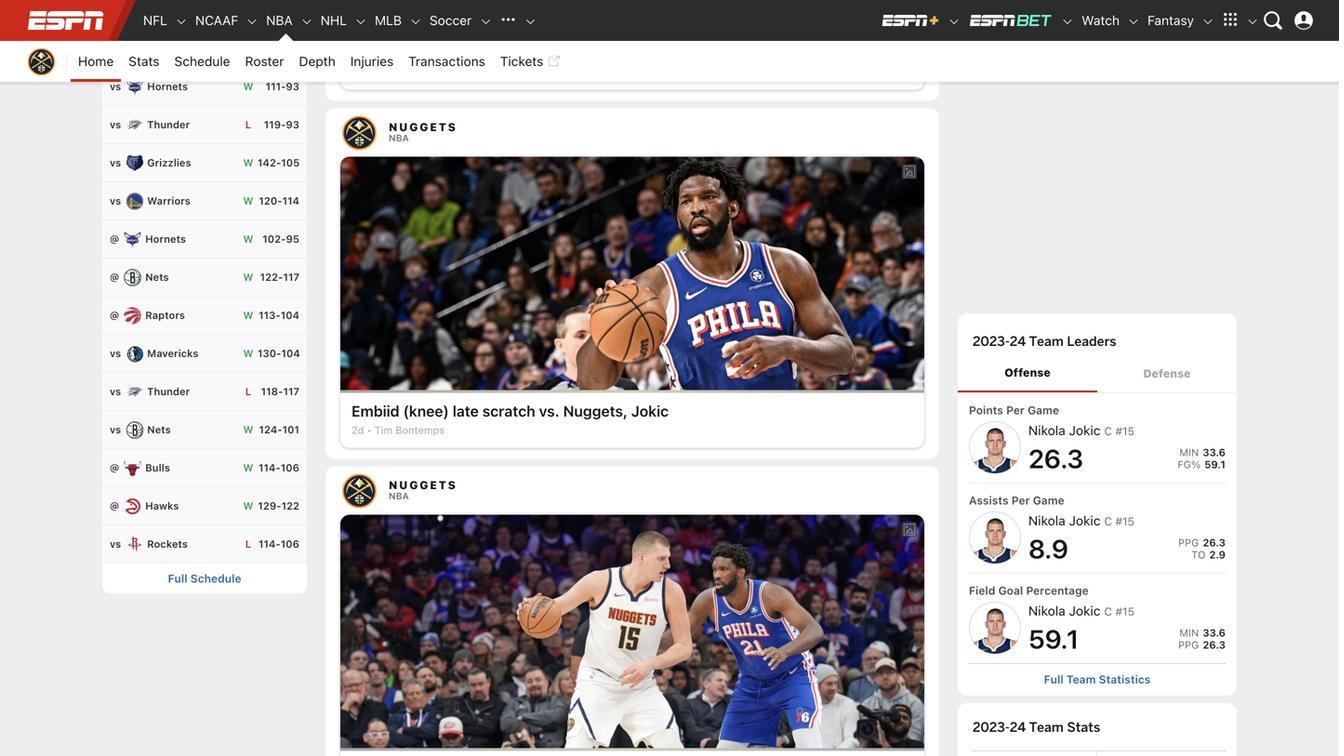 Task type: vqa. For each thing, say whether or not it's contained in the screenshot.
THE ROSTER link related to Northwestern Wildcats
no



Task type: locate. For each thing, give the bounding box(es) containing it.
1 vertical spatial stats
[[1067, 719, 1101, 736]]

1 vertical spatial nikola jokic c #15
[[1029, 513, 1135, 528]]

vs for 124-101
[[110, 424, 121, 436]]

team left statistics on the right of page
[[1067, 673, 1096, 686]]

thunder down 'mavericks'
[[147, 386, 190, 398]]

104 up 118-117
[[281, 347, 300, 360]]

thunder up grizzlies
[[147, 119, 190, 131]]

global navigation element
[[19, 0, 1321, 41]]

33.6 inside min 33.6 ppg 26.3
[[1203, 627, 1226, 639]]

2 thunder from the top
[[147, 386, 190, 398]]

list
[[969, 403, 1226, 654]]

full up 2023-24 team stats
[[1044, 673, 1064, 686]]

2 #15 from the top
[[1116, 515, 1135, 528]]

3 l from the top
[[245, 538, 251, 550]]

2d inside jokic spins past defender and gets the layup to go 2d
[[352, 66, 364, 79]]

24 for 2023-24 team stats
[[1010, 719, 1026, 736]]

jokic inside jokic spins past defender and gets the layup to go 2d
[[352, 45, 389, 62]]

2 33.6 from the top
[[1203, 627, 1226, 639]]

3 vs from the top
[[110, 119, 121, 131]]

0 vertical spatial 114-
[[259, 462, 281, 474]]

min down to on the right of page
[[1180, 627, 1200, 639]]

0 vertical spatial nikola jokic c #15
[[1029, 423, 1135, 438]]

1 vertical spatial nets
[[147, 424, 171, 436]]

1 114- from the top
[[259, 462, 281, 474]]

1 c from the top
[[1105, 425, 1113, 438]]

nuggets nba down transactions link
[[389, 121, 458, 143]]

thunder for 119-93
[[147, 119, 190, 131]]

min inside min 33.6 ppg 26.3
[[1180, 627, 1200, 639]]

0 vertical spatial 104
[[281, 309, 300, 321]]

2 nikola jokic c #15 from the top
[[1029, 513, 1135, 528]]

1 vertical spatial nikola jokic image
[[969, 512, 1022, 564]]

2 nuggets from the top
[[389, 479, 458, 492]]

1 vertical spatial 106
[[281, 538, 300, 550]]

0 vertical spatial nuggets nba
[[389, 121, 458, 143]]

w left "142-"
[[243, 157, 254, 169]]

w left 113-
[[243, 309, 254, 321]]

to
[[669, 45, 683, 62]]

1 vertical spatial team
[[1067, 673, 1096, 686]]

c for 26.3
[[1105, 425, 1113, 438]]

1 vertical spatial min
[[1180, 627, 1200, 639]]

93 up 105
[[286, 119, 300, 131]]

3 c from the top
[[1105, 605, 1113, 618]]

0 vertical spatial nba
[[266, 13, 293, 28]]

w
[[243, 80, 254, 93], [243, 157, 254, 169], [243, 195, 254, 207], [243, 233, 254, 245], [243, 271, 254, 283], [243, 309, 254, 321], [243, 347, 254, 360], [243, 424, 254, 436], [243, 462, 254, 474], [243, 500, 254, 512]]

nikola for 59.1
[[1029, 603, 1066, 619]]

nuggets for "embiid (knee) late scratch vs. nuggets, jokic" image
[[389, 121, 458, 134]]

stats down full team statistics "link"
[[1067, 719, 1101, 736]]

0 horizontal spatial 59.1
[[1029, 624, 1080, 654]]

2 @ from the top
[[110, 233, 119, 245]]

0 vertical spatial nikola jokic image
[[969, 422, 1022, 474]]

jokic for 8.9
[[1070, 513, 1101, 528]]

0 vertical spatial nuggets
[[389, 121, 458, 134]]

2 c from the top
[[1105, 515, 1113, 528]]

122- down the 'w 102-95' on the top of the page
[[260, 271, 283, 283]]

mavericks
[[147, 347, 199, 360]]

33.6 inside min 33.6 fg% 59.1
[[1203, 447, 1226, 459]]

129-
[[258, 500, 281, 512]]

field
[[969, 584, 996, 597]]

2d left tim
[[352, 424, 364, 437]]

1 nikola from the top
[[1029, 423, 1066, 438]]

schedule link
[[167, 41, 238, 82]]

106 for w 114-106
[[281, 462, 300, 474]]

111-93
[[266, 80, 300, 93]]

game down offense button
[[1028, 404, 1060, 417]]

per right assists
[[1012, 494, 1030, 507]]

nikola up 8.9
[[1029, 513, 1066, 528]]

espn plus image
[[948, 15, 961, 28]]

nikola for 26.3
[[1029, 423, 1066, 438]]

l down w 129-122
[[245, 538, 251, 550]]

1 106 from the top
[[281, 462, 300, 474]]

jokic
[[352, 45, 389, 62], [632, 403, 669, 420], [1070, 423, 1101, 438], [1070, 513, 1101, 528], [1070, 603, 1101, 619]]

0 vertical spatial hornets
[[147, 80, 188, 93]]

2 vertical spatial #15
[[1116, 605, 1135, 618]]

0 vertical spatial 2023-
[[973, 333, 1010, 350]]

0 vertical spatial 2d
[[352, 66, 364, 79]]

117 up the 101
[[283, 386, 300, 398]]

3 #15 from the top
[[1116, 605, 1135, 618]]

0 vertical spatial 33.6
[[1203, 447, 1226, 459]]

jokic up percentage
[[1070, 513, 1101, 528]]

rockets
[[147, 538, 188, 550]]

profile management image
[[1295, 11, 1314, 30]]

2 24 from the top
[[1010, 719, 1026, 736]]

soccer
[[430, 13, 472, 28]]

0 vertical spatial nikola
[[1029, 423, 1066, 438]]

1 vertical spatial hornets
[[145, 233, 186, 245]]

33.6 right fg%
[[1203, 447, 1226, 459]]

nikola jokic image for 26.3
[[969, 422, 1022, 474]]

26.3 up the assists per game
[[1029, 443, 1084, 474]]

2d right depth 'link' at the left top of the page
[[352, 66, 364, 79]]

0 vertical spatial 106
[[281, 462, 300, 474]]

24
[[1010, 333, 1026, 350], [1010, 719, 1026, 736]]

1 vertical spatial nuggets
[[389, 479, 458, 492]]

nuggets down bontemps
[[389, 479, 458, 492]]

more espn image
[[1217, 7, 1245, 34], [1247, 15, 1260, 28]]

2 nuggets nba from the top
[[389, 479, 458, 501]]

nikola jokic image down "field"
[[969, 602, 1022, 654]]

2 vertical spatial nikola
[[1029, 603, 1066, 619]]

nikola jokic image down assists
[[969, 512, 1022, 564]]

nikola
[[1029, 423, 1066, 438], [1029, 513, 1066, 528], [1029, 603, 1066, 619]]

w for w 130-104
[[243, 347, 254, 360]]

1 min from the top
[[1180, 447, 1200, 459]]

9 vs from the top
[[110, 538, 121, 550]]

vs
[[110, 4, 121, 16], [110, 80, 121, 93], [110, 119, 121, 131], [110, 157, 121, 169], [110, 195, 121, 207], [110, 347, 121, 360], [110, 386, 121, 398], [110, 424, 121, 436], [110, 538, 121, 550]]

min for 59.1
[[1180, 627, 1200, 639]]

8 vs from the top
[[110, 424, 121, 436]]

7 vs from the top
[[110, 386, 121, 398]]

4 w from the top
[[243, 233, 254, 245]]

team inside "link"
[[1067, 673, 1096, 686]]

0 vertical spatial 24
[[1010, 333, 1026, 350]]

embiid
[[352, 403, 400, 420]]

0 vertical spatial 26.3
[[1029, 443, 1084, 474]]

1 vertical spatial 59.1
[[1029, 624, 1080, 654]]

hawks
[[145, 500, 179, 512]]

0 vertical spatial per
[[1007, 404, 1025, 417]]

1 thunder from the top
[[147, 119, 190, 131]]

1 2023- from the top
[[973, 333, 1010, 350]]

leaders
[[1067, 333, 1117, 350]]

2023- for 2023-24 team stats
[[973, 719, 1010, 736]]

1 vertical spatial full
[[1044, 673, 1064, 686]]

nikola jokic c #15 up 8.9
[[1029, 513, 1135, 528]]

93
[[286, 80, 300, 93], [286, 119, 300, 131]]

nikola jokic c #15 down points per game
[[1029, 423, 1135, 438]]

3 nikola jokic image from the top
[[969, 602, 1022, 654]]

1 l from the top
[[245, 119, 251, 131]]

jokic spins past defender and gets the layup to go 2d
[[352, 45, 705, 79]]

0 horizontal spatial stats
[[129, 53, 160, 69]]

1 nikola jokic image from the top
[[969, 422, 1022, 474]]

1 vertical spatial nuggets nba
[[389, 479, 458, 501]]

1 vertical spatial l
[[245, 386, 251, 398]]

thunder
[[147, 119, 190, 131], [147, 386, 190, 398]]

to
[[1192, 549, 1206, 561]]

nikola jokic image for 8.9
[[969, 512, 1022, 564]]

0 vertical spatial ppg
[[1179, 537, 1200, 549]]

w 102-95
[[243, 233, 300, 245]]

5 w from the top
[[243, 271, 254, 283]]

watch link
[[1075, 0, 1128, 41]]

2023-24 team stats
[[973, 719, 1101, 736]]

26.3 inside ppg 26.3 to 2.9
[[1203, 537, 1226, 549]]

1 vertical spatial c
[[1105, 515, 1113, 528]]

ppg down to on the right of page
[[1179, 639, 1200, 651]]

1 vertical spatial thunder
[[147, 386, 190, 398]]

per right the points
[[1007, 404, 1025, 417]]

2 vertical spatial team
[[1030, 719, 1064, 736]]

jokic spins past defender and gets the layup to go element
[[341, 0, 925, 90]]

nba image
[[300, 15, 313, 28]]

1 horizontal spatial 59.1
[[1205, 459, 1226, 471]]

2023-
[[973, 333, 1010, 350], [973, 719, 1010, 736]]

9 w from the top
[[243, 462, 254, 474]]

6 w from the top
[[243, 309, 254, 321]]

0 vertical spatial full
[[168, 572, 188, 585]]

game up 8.9
[[1033, 494, 1065, 507]]

hornets down @ link on the top left
[[147, 80, 188, 93]]

3 @ from the top
[[110, 271, 119, 283]]

0 vertical spatial 59.1
[[1205, 459, 1226, 471]]

2023- for 2023-24 team leaders
[[973, 333, 1010, 350]]

1 w from the top
[[243, 80, 254, 93]]

59.1 down percentage
[[1029, 624, 1080, 654]]

schedule
[[174, 53, 230, 69], [191, 572, 241, 585]]

1 @ from the top
[[110, 42, 119, 54]]

1 vertical spatial 122-
[[260, 271, 283, 283]]

list containing 26.3
[[969, 403, 1226, 654]]

2 vertical spatial nba
[[389, 491, 409, 501]]

105
[[281, 157, 300, 169]]

2 w from the top
[[243, 157, 254, 169]]

w left 130- on the left
[[243, 347, 254, 360]]

1 33.6 from the top
[[1203, 447, 1226, 459]]

espn bet image left watch
[[1062, 15, 1075, 28]]

1 ppg from the top
[[1179, 537, 1200, 549]]

1 vertical spatial ppg
[[1179, 639, 1200, 651]]

2 ppg from the top
[[1179, 639, 1200, 651]]

jokic down offense button
[[1070, 423, 1101, 438]]

130-
[[258, 347, 281, 360]]

106 down 122
[[281, 538, 300, 550]]

1 vertical spatial game
[[1033, 494, 1065, 507]]

1 vertical spatial schedule
[[191, 572, 241, 585]]

ppg inside min 33.6 ppg 26.3
[[1179, 639, 1200, 651]]

1 24 from the top
[[1010, 333, 1026, 350]]

2 vertical spatial c
[[1105, 605, 1113, 618]]

nikola down points per game
[[1029, 423, 1066, 438]]

3 nikola jokic c #15 from the top
[[1029, 603, 1135, 619]]

nba left nba image
[[266, 13, 293, 28]]

nhl
[[321, 13, 347, 28]]

2 vertical spatial l
[[245, 538, 251, 550]]

1 vertical spatial 114-
[[259, 538, 281, 550]]

118-
[[261, 386, 283, 398]]

game for 26.3
[[1028, 404, 1060, 417]]

7 w from the top
[[243, 347, 254, 360]]

w for w 124-101
[[243, 424, 254, 436]]

10 w from the top
[[243, 500, 254, 512]]

injuries link
[[343, 41, 401, 82]]

w left the 102-
[[243, 233, 254, 245]]

l left '119-'
[[245, 119, 251, 131]]

full down rockets
[[168, 572, 188, 585]]

jokic down percentage
[[1070, 603, 1101, 619]]

2 vertical spatial 26.3
[[1203, 639, 1226, 651]]

104
[[281, 309, 300, 321], [281, 347, 300, 360]]

hornets for vs
[[147, 80, 188, 93]]

1 vertical spatial per
[[1012, 494, 1030, 507]]

59.1 right fg%
[[1205, 459, 1226, 471]]

6 vs from the top
[[110, 347, 121, 360]]

93 for 119-
[[286, 119, 300, 131]]

nikola jokic image for 59.1
[[969, 602, 1022, 654]]

nets up raptors
[[145, 271, 169, 283]]

tickets
[[500, 53, 544, 69]]

2 114- from the top
[[259, 538, 281, 550]]

nikola jokic c #15 for 26.3
[[1029, 423, 1135, 438]]

per for 26.3
[[1007, 404, 1025, 417]]

stats
[[129, 53, 160, 69], [1067, 719, 1101, 736]]

2 l from the top
[[245, 386, 251, 398]]

nfl link
[[136, 0, 175, 41]]

1 nuggets from the top
[[389, 121, 458, 134]]

nets for @
[[145, 271, 169, 283]]

fantasy image
[[1202, 15, 1215, 28]]

0 vertical spatial min
[[1180, 447, 1200, 459]]

nba down the injuries 'link'
[[389, 133, 409, 143]]

1 nikola jokic c #15 from the top
[[1029, 423, 1135, 438]]

w left '120-'
[[243, 195, 254, 207]]

@ for hawks
[[110, 500, 119, 512]]

26.3 down min 33.6 fg% 59.1
[[1203, 537, 1226, 549]]

nikola jokic c #15 down percentage
[[1029, 603, 1135, 619]]

nuggets
[[389, 121, 458, 134], [389, 479, 458, 492]]

33.6 down '2.9'
[[1203, 627, 1226, 639]]

w for w 122-117
[[243, 271, 254, 283]]

hornets down warriors
[[145, 233, 186, 245]]

nba inside global navigation element
[[266, 13, 293, 28]]

117
[[283, 271, 300, 283], [283, 386, 300, 398]]

1 vertical spatial 104
[[281, 347, 300, 360]]

2 vertical spatial nikola jokic image
[[969, 602, 1022, 654]]

team for stats
[[1030, 719, 1064, 736]]

jokic for 26.3
[[1070, 423, 1101, 438]]

nba down the tim bontemps
[[389, 491, 409, 501]]

3 nikola from the top
[[1029, 603, 1066, 619]]

ppg left '2.9'
[[1179, 537, 1200, 549]]

nikola jokic image down the points
[[969, 422, 1022, 474]]

0 vertical spatial l
[[245, 119, 251, 131]]

min for 26.3
[[1180, 447, 1200, 459]]

soccer link
[[422, 0, 479, 41]]

2 vs from the top
[[110, 80, 121, 93]]

1 2d from the top
[[352, 66, 364, 79]]

offense
[[1005, 366, 1051, 379]]

scratch
[[483, 403, 536, 420]]

1 vertical spatial 117
[[283, 386, 300, 398]]

2 min from the top
[[1180, 627, 1200, 639]]

nikola jokic c #15
[[1029, 423, 1135, 438], [1029, 513, 1135, 528], [1029, 603, 1135, 619]]

nuggets nba down bontemps
[[389, 479, 458, 501]]

1 vertical spatial 93
[[286, 119, 300, 131]]

soccer image
[[479, 15, 492, 28]]

1 vertical spatial 26.3
[[1203, 537, 1226, 549]]

2 2023- from the top
[[973, 719, 1010, 736]]

8.9
[[1029, 533, 1069, 564]]

nets up bulls
[[147, 424, 171, 436]]

5 vs from the top
[[110, 195, 121, 207]]

0 vertical spatial thunder
[[147, 119, 190, 131]]

2 93 from the top
[[286, 119, 300, 131]]

nikola down percentage
[[1029, 603, 1066, 619]]

5 @ from the top
[[110, 462, 119, 474]]

full for full schedule
[[168, 572, 188, 585]]

min inside min 33.6 fg% 59.1
[[1180, 447, 1200, 459]]

113-
[[259, 309, 281, 321]]

2 nikola from the top
[[1029, 513, 1066, 528]]

transactions link
[[401, 41, 493, 82]]

w down w 124-101
[[243, 462, 254, 474]]

w 142-105
[[243, 157, 300, 169]]

nfl image
[[175, 15, 188, 28]]

1 vertical spatial nikola
[[1029, 513, 1066, 528]]

min down defense button
[[1180, 447, 1200, 459]]

team down full team statistics "link"
[[1030, 719, 1064, 736]]

2 106 from the top
[[281, 538, 300, 550]]

0 vertical spatial team
[[1030, 333, 1064, 350]]

0 vertical spatial 93
[[286, 80, 300, 93]]

2 2d from the top
[[352, 424, 364, 437]]

watch
[[1082, 13, 1120, 28]]

3 w from the top
[[243, 195, 254, 207]]

1 vertical spatial 24
[[1010, 719, 1026, 736]]

field goal percentage
[[969, 584, 1089, 597]]

nikola for 8.9
[[1029, 513, 1066, 528]]

nhl image
[[355, 15, 368, 28]]

1 horizontal spatial stats
[[1067, 719, 1101, 736]]

w left "111-"
[[243, 80, 254, 93]]

full schedule
[[168, 572, 241, 585]]

1 vertical spatial #15
[[1116, 515, 1135, 528]]

106 up 122
[[281, 462, 300, 474]]

2 nikola jokic image from the top
[[969, 512, 1022, 564]]

min
[[1180, 447, 1200, 459], [1180, 627, 1200, 639]]

104 up w 130-104
[[281, 309, 300, 321]]

114- down 129-
[[259, 538, 281, 550]]

nikola jokic image
[[969, 422, 1022, 474], [969, 512, 1022, 564], [969, 602, 1022, 654]]

1 vertical spatial 33.6
[[1203, 627, 1226, 639]]

jokic right nuggets,
[[632, 403, 669, 420]]

stats down nfl link
[[129, 53, 160, 69]]

0 horizontal spatial full
[[168, 572, 188, 585]]

espn bet image
[[969, 13, 1054, 28], [1062, 15, 1075, 28]]

vs for 114-106
[[110, 538, 121, 550]]

w left 129-
[[243, 500, 254, 512]]

tab list
[[958, 355, 1237, 393]]

c
[[1105, 425, 1113, 438], [1105, 515, 1113, 528], [1105, 605, 1113, 618]]

nba for nba rivals week: debating heat-knicks, embiid-jokic, lebron-steph and more image
[[389, 491, 409, 501]]

114- up 129-
[[259, 462, 281, 474]]

#15
[[1116, 425, 1135, 438], [1116, 515, 1135, 528], [1116, 605, 1135, 618]]

team
[[1030, 333, 1064, 350], [1067, 673, 1096, 686], [1030, 719, 1064, 736]]

espn bet image right the espn plus icon
[[969, 13, 1054, 28]]

0 vertical spatial stats
[[129, 53, 160, 69]]

ppg
[[1179, 537, 1200, 549], [1179, 639, 1200, 651]]

4 @ from the top
[[110, 309, 119, 321]]

0 vertical spatial 122-
[[258, 4, 281, 16]]

nets
[[145, 271, 169, 283], [147, 424, 171, 436]]

l
[[245, 119, 251, 131], [245, 386, 251, 398], [245, 538, 251, 550]]

26.3 inside min 33.6 ppg 26.3
[[1203, 639, 1226, 651]]

jokic down nhl icon on the left top of page
[[352, 45, 389, 62]]

6 @ from the top
[[110, 500, 119, 512]]

stats link
[[121, 41, 167, 82]]

0 vertical spatial game
[[1028, 404, 1060, 417]]

33.6
[[1203, 447, 1226, 459], [1203, 627, 1226, 639]]

93 for 111-
[[286, 80, 300, 93]]

ncaaf
[[195, 13, 238, 28]]

2 vertical spatial nikola jokic c #15
[[1029, 603, 1135, 619]]

nets for vs
[[147, 424, 171, 436]]

statistics
[[1099, 673, 1151, 686]]

122- left nba image
[[258, 4, 281, 16]]

l left 118-
[[245, 386, 251, 398]]

0 vertical spatial #15
[[1116, 425, 1135, 438]]

26.3 down '2.9'
[[1203, 639, 1226, 651]]

1 horizontal spatial full
[[1044, 673, 1064, 686]]

w down the 'w 102-95' on the top of the page
[[243, 271, 254, 283]]

1 vertical spatial 2d
[[352, 424, 364, 437]]

1 nuggets nba from the top
[[389, 121, 458, 143]]

w left 124-
[[243, 424, 254, 436]]

4 vs from the top
[[110, 157, 121, 169]]

0 horizontal spatial espn bet image
[[969, 13, 1054, 28]]

stats inside "link"
[[129, 53, 160, 69]]

w for w 129-122
[[243, 500, 254, 512]]

0 vertical spatial c
[[1105, 425, 1113, 438]]

26.3
[[1029, 443, 1084, 474], [1203, 537, 1226, 549], [1203, 639, 1226, 651]]

full inside "link"
[[1044, 673, 1064, 686]]

2.9
[[1210, 549, 1226, 561]]

1 93 from the top
[[286, 80, 300, 93]]

117 down 95
[[283, 271, 300, 283]]

0 vertical spatial 117
[[283, 271, 300, 283]]

0 vertical spatial nets
[[145, 271, 169, 283]]

defender
[[468, 45, 532, 62]]

2 117 from the top
[[283, 386, 300, 398]]

114
[[282, 195, 300, 207]]

goal
[[999, 584, 1024, 597]]

93 down depth
[[286, 80, 300, 93]]

nuggets down transactions link
[[389, 121, 458, 134]]

@
[[110, 42, 119, 54], [110, 233, 119, 245], [110, 271, 119, 283], [110, 309, 119, 321], [110, 462, 119, 474], [110, 500, 119, 512]]

1 vertical spatial 2023-
[[973, 719, 1010, 736]]

1 #15 from the top
[[1116, 425, 1135, 438]]

team up offense
[[1030, 333, 1064, 350]]

8 w from the top
[[243, 424, 254, 436]]

1 vertical spatial nba
[[389, 133, 409, 143]]

team for leaders
[[1030, 333, 1064, 350]]

@ for hornets
[[110, 233, 119, 245]]



Task type: describe. For each thing, give the bounding box(es) containing it.
depth link
[[292, 41, 343, 82]]

119-
[[264, 119, 286, 131]]

assists per game
[[969, 494, 1065, 507]]

magic
[[147, 4, 178, 16]]

vs for 119-93
[[110, 119, 121, 131]]

schedule inside the full schedule link
[[191, 572, 241, 585]]

111-
[[266, 80, 286, 93]]

hornets for @
[[145, 233, 186, 245]]

102-
[[263, 233, 286, 245]]

percentage
[[1027, 584, 1089, 597]]

full schedule link
[[102, 563, 307, 594]]

vs for 118-117
[[110, 386, 121, 398]]

spins
[[393, 45, 430, 62]]

@ for raptors
[[110, 309, 119, 321]]

120
[[281, 4, 300, 16]]

embiid (knee) late scratch vs. nuggets, jokic image
[[341, 157, 925, 391]]

114- for l
[[259, 538, 281, 550]]

home link
[[71, 41, 121, 82]]

#15 for 26.3
[[1116, 425, 1135, 438]]

home
[[78, 53, 114, 69]]

gets
[[566, 45, 597, 62]]

w 114-106
[[243, 462, 300, 474]]

l 114-106
[[245, 538, 300, 550]]

nhl link
[[313, 0, 355, 41]]

@ for nets
[[110, 271, 119, 283]]

bontemps
[[396, 424, 445, 437]]

l for 118-117
[[245, 386, 251, 398]]

vs for 130-104
[[110, 347, 121, 360]]

122
[[281, 500, 300, 512]]

#15 for 59.1
[[1116, 605, 1135, 618]]

ncaaf link
[[188, 0, 246, 41]]

1 117 from the top
[[283, 271, 300, 283]]

tickets link
[[493, 41, 568, 82]]

more sports image
[[524, 15, 537, 28]]

104 for 130-
[[281, 347, 300, 360]]

fantasy
[[1148, 13, 1195, 28]]

124-
[[259, 424, 282, 436]]

full for full team statistics
[[1044, 673, 1064, 686]]

114- for w
[[259, 462, 281, 474]]

bulls
[[145, 462, 170, 474]]

nikola jokic c #15 for 59.1
[[1029, 603, 1135, 619]]

1 horizontal spatial more espn image
[[1247, 15, 1260, 28]]

nuggets nba for nba rivals week: debating heat-knicks, embiid-jokic, lebron-steph and more image
[[389, 479, 458, 501]]

120-
[[259, 195, 282, 207]]

33.6 for 26.3
[[1203, 447, 1226, 459]]

game for 8.9
[[1033, 494, 1065, 507]]

w 130-104
[[243, 347, 300, 360]]

w for w
[[243, 80, 254, 93]]

go
[[687, 45, 705, 62]]

ncaaf image
[[246, 15, 259, 28]]

1 horizontal spatial espn bet image
[[1062, 15, 1075, 28]]

w for w 102-95
[[243, 233, 254, 245]]

nba for "embiid (knee) late scratch vs. nuggets, jokic" image
[[389, 133, 409, 143]]

@ link
[[102, 29, 307, 67]]

w 120-114
[[243, 195, 300, 207]]

injuries
[[351, 53, 394, 69]]

nfl
[[143, 13, 167, 28]]

(knee)
[[403, 403, 449, 420]]

w for w 120-114
[[243, 195, 254, 207]]

142-
[[258, 157, 281, 169]]

#15 for 8.9
[[1116, 515, 1135, 528]]

warriors
[[147, 195, 191, 207]]

104 for 113-
[[281, 309, 300, 321]]

w 113-104
[[243, 309, 300, 321]]

the
[[601, 45, 624, 62]]

raptors
[[145, 309, 185, 321]]

1 vs from the top
[[110, 4, 121, 16]]

full team statistics link
[[1044, 673, 1151, 687]]

mlb link
[[368, 0, 409, 41]]

vs.
[[539, 403, 560, 420]]

defense
[[1144, 367, 1191, 380]]

espn+ image
[[881, 13, 941, 28]]

w 122-117
[[243, 271, 300, 283]]

59.1 inside min 33.6 fg% 59.1
[[1205, 459, 1226, 471]]

24 for 2023-24 team leaders
[[1010, 333, 1026, 350]]

tab list containing offense
[[958, 355, 1237, 393]]

thunder for 118-117
[[147, 386, 190, 398]]

l for 119-93
[[245, 119, 251, 131]]

nuggets nba for "embiid (knee) late scratch vs. nuggets, jokic" image
[[389, 121, 458, 143]]

vs for 142-105
[[110, 157, 121, 169]]

jokic for 59.1
[[1070, 603, 1101, 619]]

espn more sports home page image
[[494, 7, 522, 34]]

106 for l 114-106
[[281, 538, 300, 550]]

119-93
[[264, 119, 300, 131]]

nikola jokic c #15 for 8.9
[[1029, 513, 1135, 528]]

nba rivals week: debating heat-knicks, embiid-jokic, lebron-steph and more image
[[341, 515, 925, 749]]

0 horizontal spatial more espn image
[[1217, 7, 1245, 34]]

122-120
[[258, 4, 300, 16]]

c for 59.1
[[1105, 605, 1113, 618]]

transactions
[[409, 53, 486, 69]]

fg%
[[1178, 459, 1201, 471]]

tim
[[375, 424, 393, 437]]

advertisement element
[[958, 0, 1237, 301]]

95
[[286, 233, 300, 245]]

mlb image
[[409, 15, 422, 28]]

grizzlies
[[147, 157, 191, 169]]

0 vertical spatial schedule
[[174, 53, 230, 69]]

points per game
[[969, 404, 1060, 417]]

ppg inside ppg 26.3 to 2.9
[[1179, 537, 1200, 549]]

ppg 26.3 to 2.9
[[1179, 537, 1226, 561]]

nba link
[[259, 0, 300, 41]]

w for w 113-104
[[243, 309, 254, 321]]

per for 8.9
[[1012, 494, 1030, 507]]

nuggets,
[[563, 403, 628, 420]]

nuggets for nba rivals week: debating heat-knicks, embiid-jokic, lebron-steph and more image
[[389, 479, 458, 492]]

late
[[453, 403, 479, 420]]

roster
[[245, 53, 284, 69]]

and
[[536, 45, 562, 62]]

w 129-122
[[243, 500, 300, 512]]

full team statistics
[[1044, 673, 1151, 686]]

watch image
[[1128, 15, 1141, 28]]

assists
[[969, 494, 1009, 507]]

w for w 142-105
[[243, 157, 254, 169]]

vs for 120-114
[[110, 195, 121, 207]]

depth
[[299, 53, 336, 69]]

33.6 for 59.1
[[1203, 627, 1226, 639]]

external link image
[[547, 50, 560, 73]]

mlb
[[375, 13, 402, 28]]

embiid (knee) late scratch vs. nuggets, jokic
[[352, 403, 669, 420]]

defense button
[[1098, 357, 1237, 391]]

c for 8.9
[[1105, 515, 1113, 528]]

tim bontemps
[[375, 424, 445, 437]]

min 33.6 ppg 26.3
[[1179, 627, 1226, 651]]

points
[[969, 404, 1004, 417]]

vs for 111-93
[[110, 80, 121, 93]]

fantasy link
[[1141, 0, 1202, 41]]

@ for bulls
[[110, 462, 119, 474]]

roster link
[[238, 41, 292, 82]]

118-117
[[261, 386, 300, 398]]

past
[[434, 45, 465, 62]]

w for w 114-106
[[243, 462, 254, 474]]



